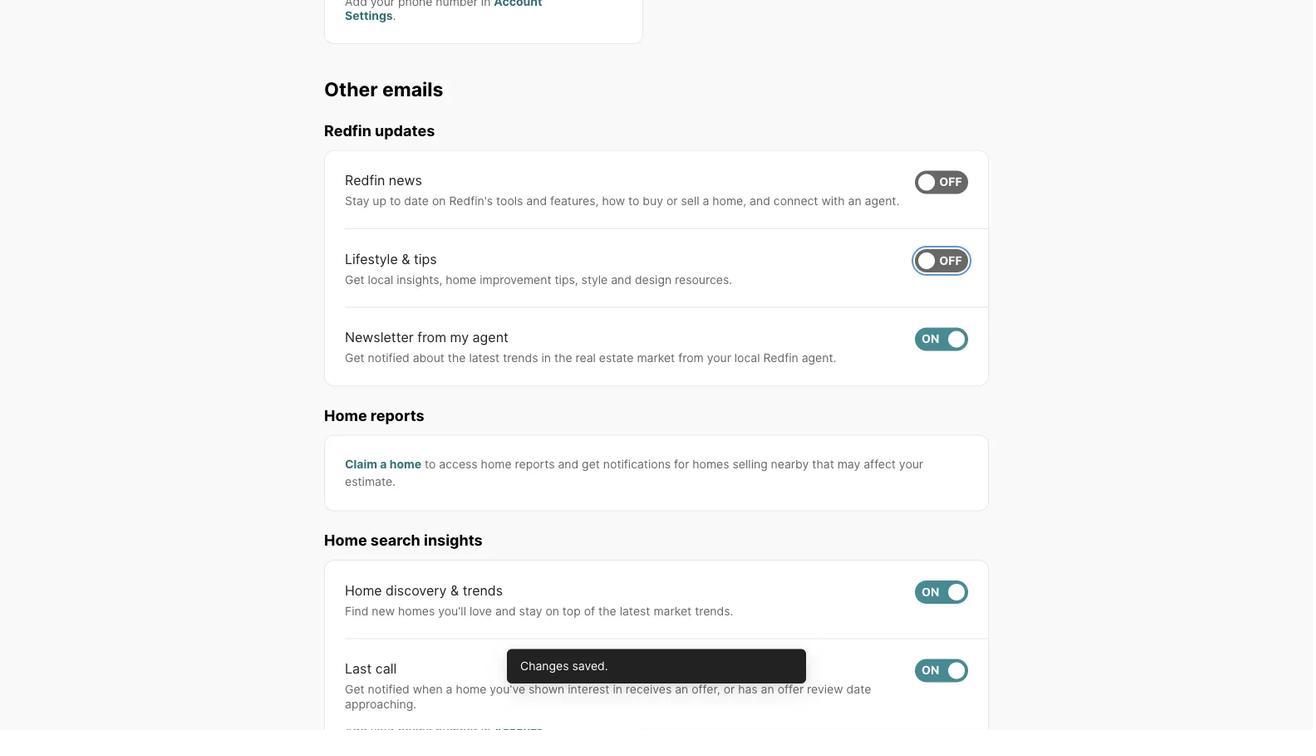 Task type: vqa. For each thing, say whether or not it's contained in the screenshot.
the bottommost the homes
yes



Task type: describe. For each thing, give the bounding box(es) containing it.
redfin's
[[449, 194, 493, 208]]

selling
[[733, 458, 768, 472]]

tips,
[[555, 273, 578, 287]]

market inside newsletter from my agent get notified about the latest trends in the real estate market from your local redfin agent.
[[637, 351, 675, 365]]

claim a home
[[345, 458, 422, 472]]

get inside newsletter from my agent get notified about the latest trends in the real estate market from your local redfin agent.
[[345, 351, 365, 365]]

you've
[[490, 683, 526, 697]]

sell
[[681, 194, 700, 208]]

estate
[[599, 351, 634, 365]]

call
[[376, 661, 397, 678]]

latest inside newsletter from my agent get notified about the latest trends in the real estate market from your local redfin agent.
[[469, 351, 500, 365]]

design
[[635, 273, 672, 287]]

resources.
[[675, 273, 733, 287]]

claim
[[345, 458, 378, 472]]

a inside the 'redfin news stay up to date on redfin's tools and features, how to buy or sell a home, and connect with an agent.'
[[703, 194, 710, 208]]

other emails
[[324, 77, 444, 101]]

tips
[[414, 251, 437, 267]]

market inside home discovery & trends find new homes you'll love and stay on top of the latest market trends.
[[654, 604, 692, 618]]

0 vertical spatial reports
[[371, 406, 425, 425]]

access
[[439, 458, 478, 472]]

for
[[674, 458, 690, 472]]

shown
[[529, 683, 565, 697]]

get inside last call get notified when a home you've shown interest in receives an offer, or has an offer review date approaching.
[[345, 683, 365, 697]]

real
[[576, 351, 596, 365]]

saved.
[[573, 660, 608, 674]]

affect
[[864, 458, 896, 472]]

get
[[582, 458, 600, 472]]

updates
[[375, 121, 435, 139]]

my
[[450, 330, 469, 346]]

notified inside last call get notified when a home you've shown interest in receives an offer, or has an offer review date approaching.
[[368, 683, 410, 697]]

other
[[324, 77, 378, 101]]

1 horizontal spatial from
[[679, 351, 704, 365]]

lifestyle & tips get local insights, home improvement tips, style and design resources.
[[345, 251, 733, 287]]

receives
[[626, 683, 672, 697]]

settings
[[345, 9, 393, 23]]

last
[[345, 661, 372, 678]]

news
[[389, 172, 422, 189]]

love
[[470, 604, 492, 618]]

new
[[372, 604, 395, 618]]

features,
[[551, 194, 599, 208]]

tools
[[497, 194, 523, 208]]

interest
[[568, 683, 610, 697]]

0 horizontal spatial from
[[418, 330, 447, 346]]

newsletter from my agent get notified about the latest trends in the real estate market from your local redfin agent.
[[345, 330, 837, 365]]

when
[[413, 683, 443, 697]]

0 horizontal spatial the
[[448, 351, 466, 365]]

buy
[[643, 194, 664, 208]]

has
[[739, 683, 758, 697]]

1 horizontal spatial the
[[555, 351, 573, 365]]

redfin inside newsletter from my agent get notified about the latest trends in the real estate market from your local redfin agent.
[[764, 351, 799, 365]]

insights
[[424, 532, 483, 550]]

home reports
[[324, 406, 425, 425]]

home discovery & trends find new homes you'll love and stay on top of the latest market trends.
[[345, 583, 734, 618]]

or for last call
[[724, 683, 735, 697]]

how
[[602, 194, 625, 208]]

redfin for redfin news stay up to date on redfin's tools and features, how to buy or sell a home, and connect with an agent.
[[345, 172, 385, 189]]

newsletter
[[345, 330, 414, 346]]

discovery
[[386, 583, 447, 599]]

home up estimate.
[[390, 458, 422, 472]]

insights,
[[397, 273, 443, 287]]

top
[[563, 604, 581, 618]]

1 horizontal spatial an
[[761, 683, 775, 697]]

offer
[[778, 683, 804, 697]]

improvement
[[480, 273, 552, 287]]

may
[[838, 458, 861, 472]]

stay
[[345, 194, 370, 208]]

.
[[393, 9, 396, 23]]

reports inside the to access home reports and get notifications for homes selling nearby that may affect your estimate.
[[515, 458, 555, 472]]

0 horizontal spatial an
[[675, 683, 689, 697]]

with
[[822, 194, 845, 208]]

date inside last call get notified when a home you've shown interest in receives an offer, or has an offer review date approaching.
[[847, 683, 872, 697]]

to inside the to access home reports and get notifications for homes selling nearby that may affect your estimate.
[[425, 458, 436, 472]]

redfin for redfin updates
[[324, 121, 372, 139]]

agent
[[473, 330, 509, 346]]

or for redfin news
[[667, 194, 678, 208]]

about
[[413, 351, 445, 365]]

estimate.
[[345, 475, 396, 489]]

to access home reports and get notifications for homes selling nearby that may affect your estimate.
[[345, 458, 924, 489]]

& inside lifestyle & tips get local insights, home improvement tips, style and design resources.
[[402, 251, 410, 267]]

last call get notified when a home you've shown interest in receives an offer, or has an offer review date approaching.
[[345, 661, 872, 712]]

homes inside the to access home reports and get notifications for homes selling nearby that may affect your estimate.
[[693, 458, 730, 472]]

your inside the to access home reports and get notifications for homes selling nearby that may affect your estimate.
[[900, 458, 924, 472]]

approaching.
[[345, 697, 417, 712]]

and right tools
[[527, 194, 547, 208]]



Task type: locate. For each thing, give the bounding box(es) containing it.
date down news
[[404, 194, 429, 208]]

on left top
[[546, 604, 560, 618]]

market right estate
[[637, 351, 675, 365]]

1 off from the top
[[940, 175, 963, 189]]

review
[[808, 683, 844, 697]]

0 vertical spatial on
[[922, 332, 940, 346]]

1 vertical spatial off
[[940, 254, 963, 268]]

on for agent
[[922, 332, 940, 346]]

None checkbox
[[916, 249, 969, 273], [916, 328, 969, 351], [916, 581, 969, 604], [916, 249, 969, 273], [916, 328, 969, 351], [916, 581, 969, 604]]

1 horizontal spatial on
[[546, 604, 560, 618]]

an right the 'with'
[[849, 194, 862, 208]]

your right affect
[[900, 458, 924, 472]]

latest inside home discovery & trends find new homes you'll love and stay on top of the latest market trends.
[[620, 604, 651, 618]]

home
[[324, 406, 367, 425], [324, 532, 367, 550], [345, 583, 382, 599]]

style
[[582, 273, 608, 287]]

0 horizontal spatial latest
[[469, 351, 500, 365]]

from right estate
[[679, 351, 704, 365]]

0 vertical spatial date
[[404, 194, 429, 208]]

account settings
[[345, 0, 542, 23]]

an inside the 'redfin news stay up to date on redfin's tools and features, how to buy or sell a home, and connect with an agent.'
[[849, 194, 862, 208]]

or
[[667, 194, 678, 208], [724, 683, 735, 697]]

3 on from the top
[[922, 664, 940, 678]]

notified down newsletter
[[368, 351, 410, 365]]

and inside home discovery & trends find new homes you'll love and stay on top of the latest market trends.
[[496, 604, 516, 618]]

0 vertical spatial a
[[703, 194, 710, 208]]

0 vertical spatial on
[[432, 194, 446, 208]]

1 vertical spatial a
[[380, 458, 387, 472]]

agent. inside newsletter from my agent get notified about the latest trends in the real estate market from your local redfin agent.
[[802, 351, 837, 365]]

2 vertical spatial redfin
[[764, 351, 799, 365]]

connect
[[774, 194, 819, 208]]

1 horizontal spatial to
[[425, 458, 436, 472]]

on for notified
[[922, 664, 940, 678]]

home right insights,
[[446, 273, 477, 287]]

0 vertical spatial market
[[637, 351, 675, 365]]

account
[[494, 0, 542, 8]]

home inside lifestyle & tips get local insights, home improvement tips, style and design resources.
[[446, 273, 477, 287]]

1 horizontal spatial a
[[446, 683, 453, 697]]

and right love
[[496, 604, 516, 618]]

0 horizontal spatial on
[[432, 194, 446, 208]]

redfin news stay up to date on redfin's tools and features, how to buy or sell a home, and connect with an agent.
[[345, 172, 900, 208]]

get down newsletter
[[345, 351, 365, 365]]

in for notified
[[613, 683, 623, 697]]

1 horizontal spatial or
[[724, 683, 735, 697]]

or inside last call get notified when a home you've shown interest in receives an offer, or has an offer review date approaching.
[[724, 683, 735, 697]]

date right review on the bottom right of the page
[[847, 683, 872, 697]]

find
[[345, 604, 369, 618]]

get inside lifestyle & tips get local insights, home improvement tips, style and design resources.
[[345, 273, 365, 287]]

1 vertical spatial local
[[735, 351, 760, 365]]

0 horizontal spatial date
[[404, 194, 429, 208]]

2 off from the top
[[940, 254, 963, 268]]

1 vertical spatial get
[[345, 351, 365, 365]]

1 vertical spatial or
[[724, 683, 735, 697]]

1 on from the top
[[922, 332, 940, 346]]

0 horizontal spatial in
[[542, 351, 551, 365]]

you'll
[[438, 604, 466, 618]]

home left the search on the left bottom of the page
[[324, 532, 367, 550]]

0 horizontal spatial to
[[390, 194, 401, 208]]

reports up claim a home link
[[371, 406, 425, 425]]

home right access
[[481, 458, 512, 472]]

redfin updates
[[324, 121, 435, 139]]

3 get from the top
[[345, 683, 365, 697]]

or left sell
[[667, 194, 678, 208]]

latest down agent
[[469, 351, 500, 365]]

in for agent
[[542, 351, 551, 365]]

2 vertical spatial on
[[922, 664, 940, 678]]

notified inside newsletter from my agent get notified about the latest trends in the real estate market from your local redfin agent.
[[368, 351, 410, 365]]

off for redfin news
[[940, 175, 963, 189]]

0 horizontal spatial agent.
[[802, 351, 837, 365]]

notified up approaching.
[[368, 683, 410, 697]]

to left access
[[425, 458, 436, 472]]

trends.
[[695, 604, 734, 618]]

and
[[527, 194, 547, 208], [750, 194, 771, 208], [611, 273, 632, 287], [558, 458, 579, 472], [496, 604, 516, 618]]

redfin inside the 'redfin news stay up to date on redfin's tools and features, how to buy or sell a home, and connect with an agent.'
[[345, 172, 385, 189]]

local
[[368, 273, 394, 287], [735, 351, 760, 365]]

homes right for in the bottom of the page
[[693, 458, 730, 472]]

0 vertical spatial from
[[418, 330, 447, 346]]

0 vertical spatial your
[[707, 351, 732, 365]]

1 horizontal spatial your
[[900, 458, 924, 472]]

1 vertical spatial reports
[[515, 458, 555, 472]]

0 vertical spatial get
[[345, 273, 365, 287]]

offer,
[[692, 683, 721, 697]]

date
[[404, 194, 429, 208], [847, 683, 872, 697]]

0 vertical spatial home
[[324, 406, 367, 425]]

1 vertical spatial homes
[[398, 604, 435, 618]]

home inside home discovery & trends find new homes you'll love and stay on top of the latest market trends.
[[345, 583, 382, 599]]

&
[[402, 251, 410, 267], [451, 583, 459, 599]]

the right of
[[599, 604, 617, 618]]

agent. inside the 'redfin news stay up to date on redfin's tools and features, how to buy or sell a home, and connect with an agent.'
[[865, 194, 900, 208]]

0 vertical spatial off
[[940, 175, 963, 189]]

& left tips
[[402, 251, 410, 267]]

reports left get
[[515, 458, 555, 472]]

home for home search insights
[[324, 532, 367, 550]]

from up "about"
[[418, 330, 447, 346]]

homes
[[693, 458, 730, 472], [398, 604, 435, 618]]

2 on from the top
[[922, 585, 940, 600]]

or left has
[[724, 683, 735, 697]]

trends up love
[[463, 583, 503, 599]]

1 horizontal spatial local
[[735, 351, 760, 365]]

1 vertical spatial trends
[[463, 583, 503, 599]]

2 horizontal spatial a
[[703, 194, 710, 208]]

changes
[[521, 660, 569, 674]]

of
[[584, 604, 595, 618]]

search
[[371, 532, 421, 550]]

changes saved.
[[521, 660, 608, 674]]

a right when
[[446, 683, 453, 697]]

and right style
[[611, 273, 632, 287]]

and inside the to access home reports and get notifications for homes selling nearby that may affect your estimate.
[[558, 458, 579, 472]]

get
[[345, 273, 365, 287], [345, 351, 365, 365], [345, 683, 365, 697]]

1 vertical spatial from
[[679, 351, 704, 365]]

local inside newsletter from my agent get notified about the latest trends in the real estate market from your local redfin agent.
[[735, 351, 760, 365]]

1 vertical spatial &
[[451, 583, 459, 599]]

and right home,
[[750, 194, 771, 208]]

get down lifestyle
[[345, 273, 365, 287]]

homes inside home discovery & trends find new homes you'll love and stay on top of the latest market trends.
[[398, 604, 435, 618]]

in left real
[[542, 351, 551, 365]]

in inside last call get notified when a home you've shown interest in receives an offer, or has an offer review date approaching.
[[613, 683, 623, 697]]

2 vertical spatial get
[[345, 683, 365, 697]]

1 vertical spatial redfin
[[345, 172, 385, 189]]

0 horizontal spatial reports
[[371, 406, 425, 425]]

1 vertical spatial in
[[613, 683, 623, 697]]

0 horizontal spatial &
[[402, 251, 410, 267]]

the inside home discovery & trends find new homes you'll love and stay on top of the latest market trends.
[[599, 604, 617, 618]]

0 vertical spatial latest
[[469, 351, 500, 365]]

off for lifestyle & tips
[[940, 254, 963, 268]]

to
[[390, 194, 401, 208], [629, 194, 640, 208], [425, 458, 436, 472]]

claim a home link
[[345, 458, 422, 472]]

1 vertical spatial latest
[[620, 604, 651, 618]]

redfin
[[324, 121, 372, 139], [345, 172, 385, 189], [764, 351, 799, 365]]

home
[[446, 273, 477, 287], [390, 458, 422, 472], [481, 458, 512, 472], [456, 683, 487, 697]]

and inside lifestyle & tips get local insights, home improvement tips, style and design resources.
[[611, 273, 632, 287]]

& up you'll
[[451, 583, 459, 599]]

homes down the discovery
[[398, 604, 435, 618]]

a inside last call get notified when a home you've shown interest in receives an offer, or has an offer review date approaching.
[[446, 683, 453, 697]]

in inside newsletter from my agent get notified about the latest trends in the real estate market from your local redfin agent.
[[542, 351, 551, 365]]

home search insights
[[324, 532, 483, 550]]

on
[[922, 332, 940, 346], [922, 585, 940, 600], [922, 664, 940, 678]]

nearby
[[771, 458, 809, 472]]

2 vertical spatial a
[[446, 683, 453, 697]]

0 horizontal spatial local
[[368, 273, 394, 287]]

1 vertical spatial your
[[900, 458, 924, 472]]

a
[[703, 194, 710, 208], [380, 458, 387, 472], [446, 683, 453, 697]]

in
[[542, 351, 551, 365], [613, 683, 623, 697]]

the left real
[[555, 351, 573, 365]]

an left 'offer,'
[[675, 683, 689, 697]]

2 get from the top
[[345, 351, 365, 365]]

or inside the 'redfin news stay up to date on redfin's tools and features, how to buy or sell a home, and connect with an agent.'
[[667, 194, 678, 208]]

0 vertical spatial agent.
[[865, 194, 900, 208]]

2 horizontal spatial to
[[629, 194, 640, 208]]

market
[[637, 351, 675, 365], [654, 604, 692, 618]]

home inside the to access home reports and get notifications for homes selling nearby that may affect your estimate.
[[481, 458, 512, 472]]

0 vertical spatial trends
[[503, 351, 538, 365]]

stay
[[519, 604, 543, 618]]

from
[[418, 330, 447, 346], [679, 351, 704, 365]]

in right interest
[[613, 683, 623, 697]]

1 horizontal spatial date
[[847, 683, 872, 697]]

to left 'buy'
[[629, 194, 640, 208]]

the down "my"
[[448, 351, 466, 365]]

0 vertical spatial redfin
[[324, 121, 372, 139]]

1 notified from the top
[[368, 351, 410, 365]]

home left the you've
[[456, 683, 487, 697]]

& inside home discovery & trends find new homes you'll love and stay on top of the latest market trends.
[[451, 583, 459, 599]]

on for trends
[[922, 585, 940, 600]]

None checkbox
[[916, 171, 969, 194], [916, 660, 969, 683], [916, 171, 969, 194], [916, 660, 969, 683]]

0 horizontal spatial homes
[[398, 604, 435, 618]]

0 vertical spatial local
[[368, 273, 394, 287]]

home for home reports
[[324, 406, 367, 425]]

home inside last call get notified when a home you've shown interest in receives an offer, or has an offer review date approaching.
[[456, 683, 487, 697]]

0 vertical spatial in
[[542, 351, 551, 365]]

0 horizontal spatial your
[[707, 351, 732, 365]]

a up estimate.
[[380, 458, 387, 472]]

1 vertical spatial home
[[324, 532, 367, 550]]

home,
[[713, 194, 747, 208]]

notifications
[[604, 458, 671, 472]]

emails
[[383, 77, 444, 101]]

latest
[[469, 351, 500, 365], [620, 604, 651, 618]]

home up 'find'
[[345, 583, 382, 599]]

your down resources.
[[707, 351, 732, 365]]

1 vertical spatial on
[[922, 585, 940, 600]]

the
[[448, 351, 466, 365], [555, 351, 573, 365], [599, 604, 617, 618]]

on left the "redfin's"
[[432, 194, 446, 208]]

1 horizontal spatial homes
[[693, 458, 730, 472]]

0 horizontal spatial a
[[380, 458, 387, 472]]

an
[[849, 194, 862, 208], [675, 683, 689, 697], [761, 683, 775, 697]]

a right sell
[[703, 194, 710, 208]]

1 horizontal spatial reports
[[515, 458, 555, 472]]

agent.
[[865, 194, 900, 208], [802, 351, 837, 365]]

0 vertical spatial homes
[[693, 458, 730, 472]]

trends inside newsletter from my agent get notified about the latest trends in the real estate market from your local redfin agent.
[[503, 351, 538, 365]]

0 horizontal spatial or
[[667, 194, 678, 208]]

date inside the 'redfin news stay up to date on redfin's tools and features, how to buy or sell a home, and connect with an agent.'
[[404, 194, 429, 208]]

to right 'up'
[[390, 194, 401, 208]]

2 horizontal spatial an
[[849, 194, 862, 208]]

on inside home discovery & trends find new homes you'll love and stay on top of the latest market trends.
[[546, 604, 560, 618]]

on inside the 'redfin news stay up to date on redfin's tools and features, how to buy or sell a home, and connect with an agent.'
[[432, 194, 446, 208]]

0 vertical spatial &
[[402, 251, 410, 267]]

reports
[[371, 406, 425, 425], [515, 458, 555, 472]]

off
[[940, 175, 963, 189], [940, 254, 963, 268]]

trends inside home discovery & trends find new homes you'll love and stay on top of the latest market trends.
[[463, 583, 503, 599]]

2 horizontal spatial the
[[599, 604, 617, 618]]

0 vertical spatial or
[[667, 194, 678, 208]]

lifestyle
[[345, 251, 398, 267]]

1 vertical spatial date
[[847, 683, 872, 697]]

an right has
[[761, 683, 775, 697]]

0 vertical spatial notified
[[368, 351, 410, 365]]

1 get from the top
[[345, 273, 365, 287]]

trends down agent
[[503, 351, 538, 365]]

1 horizontal spatial latest
[[620, 604, 651, 618]]

1 vertical spatial on
[[546, 604, 560, 618]]

local inside lifestyle & tips get local insights, home improvement tips, style and design resources.
[[368, 273, 394, 287]]

1 horizontal spatial in
[[613, 683, 623, 697]]

get down last
[[345, 683, 365, 697]]

2 notified from the top
[[368, 683, 410, 697]]

market left trends.
[[654, 604, 692, 618]]

1 vertical spatial market
[[654, 604, 692, 618]]

trends
[[503, 351, 538, 365], [463, 583, 503, 599]]

your inside newsletter from my agent get notified about the latest trends in the real estate market from your local redfin agent.
[[707, 351, 732, 365]]

up
[[373, 194, 387, 208]]

1 vertical spatial notified
[[368, 683, 410, 697]]

that
[[813, 458, 835, 472]]

on
[[432, 194, 446, 208], [546, 604, 560, 618]]

and left get
[[558, 458, 579, 472]]

home up the claim
[[324, 406, 367, 425]]

account settings link
[[345, 0, 542, 23]]

1 horizontal spatial agent.
[[865, 194, 900, 208]]

latest right of
[[620, 604, 651, 618]]

2 vertical spatial home
[[345, 583, 382, 599]]

1 horizontal spatial &
[[451, 583, 459, 599]]

1 vertical spatial agent.
[[802, 351, 837, 365]]



